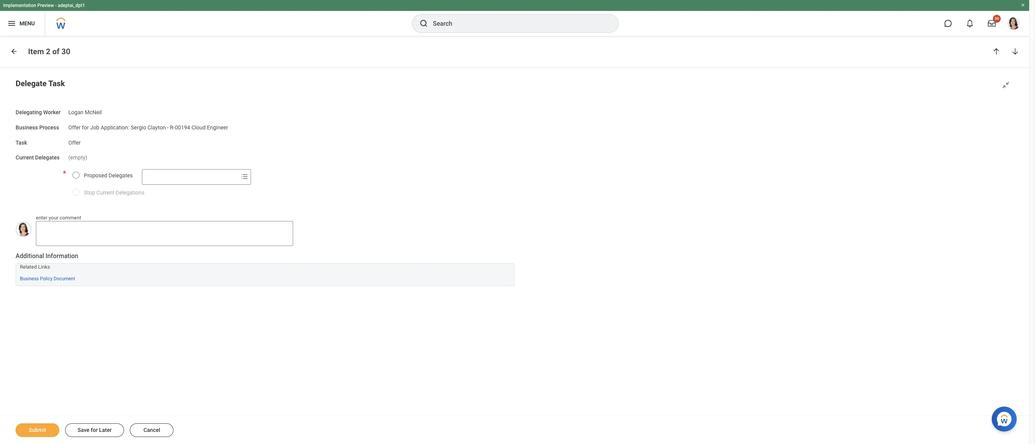 Task type: vqa. For each thing, say whether or not it's contained in the screenshot.
r- associated with Offer for Job Application: Sergio Clayton - R-00194 Cloud Engineer button
yes



Task type: locate. For each thing, give the bounding box(es) containing it.
department
[[165, 420, 194, 426]]

clayton inside content area element
[[148, 124, 166, 131]]

current right stop
[[96, 190, 114, 196]]

search image
[[419, 19, 428, 28]]

1 vertical spatial offer for job application: sergio clayton - r-00194 cloud engineer
[[134, 181, 217, 195]]

talent
[[172, 412, 187, 418]]

offer for job application: sergio clayton - r-00194 cloud engineer up offer for job application: rachel pearson - r-00201 customer service representative
[[134, 181, 217, 195]]

0 vertical spatial sergio
[[131, 124, 146, 131]]

- up management
[[148, 118, 150, 124]]

2 vertical spatial application:
[[167, 211, 196, 218]]

all items list
[[0, 70, 125, 234]]

2 vertical spatial r-
[[159, 219, 164, 225]]

Search Workday  search field
[[433, 15, 602, 32]]

application: inside the offer for job application: sergio clayton - r-00194 cloud engineer
[[167, 181, 196, 187]]

calibrate:
[[134, 412, 158, 418]]

1 vertical spatial clayton
[[134, 189, 153, 195]]

1 vertical spatial engineer
[[196, 189, 217, 195]]

1 vertical spatial r-
[[158, 189, 163, 195]]

1 vertical spatial 00194
[[163, 189, 179, 195]]

1 horizontal spatial delegations
[[116, 190, 144, 196]]

1 vertical spatial business
[[20, 276, 39, 282]]

business inside additional information region
[[20, 276, 39, 282]]

for for save for later button
[[91, 427, 98, 433]]

office
[[179, 118, 193, 124]]

0 horizontal spatial current
[[16, 155, 34, 161]]

1 vertical spatial current
[[96, 190, 114, 196]]

0 vertical spatial delegations
[[116, 190, 144, 196]]

job for offer for job application: sergio clayton - r-00194 cloud engineer button at the top left
[[156, 181, 166, 187]]

0 horizontal spatial delegations
[[48, 221, 77, 228]]

additional information region
[[16, 252, 515, 286]]

information
[[46, 252, 78, 260]]

cloud
[[192, 124, 206, 131], [180, 189, 194, 195]]

offer up the pearson
[[134, 211, 147, 218]]

my tasks element
[[0, 36, 125, 444]]

r- inside content area element
[[170, 124, 175, 131]]

calibration
[[189, 412, 215, 418]]

-
[[55, 3, 57, 8], [148, 118, 150, 124], [167, 124, 169, 131], [154, 189, 156, 195], [156, 219, 158, 225], [217, 412, 219, 418]]

1 vertical spatial job
[[156, 181, 166, 187]]

0 vertical spatial 00194
[[175, 124, 190, 131]]

profile logan mcneil image
[[1008, 17, 1020, 31]]

calibrate: 2022 talent calibration - hr services department
[[134, 412, 219, 426]]

employee's photo (logan mcneil) image
[[16, 222, 32, 238]]

1 horizontal spatial sergio
[[198, 181, 214, 187]]

for inside action bar region
[[91, 427, 98, 433]]

r- down apprentice
[[170, 124, 175, 131]]

0 horizontal spatial delegates
[[35, 155, 60, 161]]

offer for job application: sergio clayton - r-00194 cloud engineer inside content area element
[[68, 124, 228, 131]]

job for offer for job application: rachel pearson - r-00201 customer service representative button
[[156, 211, 165, 218]]

0 horizontal spatial 30
[[61, 47, 70, 56]]

00194
[[175, 124, 190, 131], [163, 189, 179, 195]]

all
[[27, 76, 34, 83]]

30 inside 30 button
[[995, 16, 999, 21]]

2 vertical spatial job
[[156, 211, 165, 218]]

cloud down search field
[[180, 189, 194, 195]]

clipboard image
[[8, 75, 17, 84]]

implementation preview -   adeptai_dpt1
[[3, 3, 85, 8]]

Search field
[[142, 170, 238, 184]]

r- inside the offer for job application: sergio clayton - r-00194 cloud engineer
[[158, 189, 163, 195]]

engineer down lena
[[207, 124, 228, 131]]

0 vertical spatial offer for job application: sergio clayton - r-00194 cloud engineer
[[68, 124, 228, 131]]

task
[[48, 79, 65, 88], [16, 139, 27, 146]]

manage delegations
[[27, 221, 77, 228]]

current down the business process
[[16, 155, 34, 161]]

- inside menu banner
[[55, 3, 57, 8]]

business down the "related" at the bottom left
[[20, 276, 39, 282]]

cloud down office
[[192, 124, 206, 131]]

sergio down 'jung' at the left top of page
[[131, 124, 146, 131]]

submit
[[29, 427, 46, 433]]

0 vertical spatial task
[[48, 79, 65, 88]]

for inside offer for job application: rachel pearson - r-00201 customer service representative
[[148, 211, 155, 218]]

offer for job application: sergio clayton - r-00194 cloud engineer
[[68, 124, 228, 131], [134, 181, 217, 195]]

offer for job application: sergio clayton - r-00194 cloud engineer inside offer for job application: sergio clayton - r-00194 cloud engineer button
[[134, 181, 217, 195]]

offer inside offer for job application: rachel pearson - r-00201 customer service representative
[[134, 211, 147, 218]]

1 vertical spatial cloud
[[180, 189, 194, 195]]

1 vertical spatial application:
[[167, 181, 196, 187]]

enter your comment text field
[[36, 221, 293, 246]]

application: for offer for job application: rachel pearson - r-00201 customer service representative button
[[167, 211, 196, 218]]

sergio up rachel
[[198, 181, 214, 187]]

current
[[16, 155, 34, 161], [96, 190, 114, 196]]

all items button
[[0, 70, 125, 89]]

0 vertical spatial delegates
[[35, 155, 60, 161]]

star image
[[261, 410, 270, 420]]

application: up "00201"
[[167, 211, 196, 218]]

task down the business process
[[16, 139, 27, 146]]

1 vertical spatial 30
[[61, 47, 70, 56]]

business
[[16, 124, 38, 131], [20, 276, 39, 282]]

for
[[82, 124, 89, 131], [148, 181, 155, 187], [148, 211, 155, 218], [91, 427, 98, 433]]

my tasks
[[36, 48, 69, 58]]

delegations down enter your comment
[[48, 221, 77, 228]]

job inside offer for job application: rachel pearson - r-00201 customer service representative
[[156, 211, 165, 218]]

shrink image
[[1002, 80, 1011, 90]]

stop
[[84, 190, 95, 196]]

policy
[[40, 276, 53, 282]]

1 vertical spatial delegates
[[109, 172, 133, 179]]

application: up offer for job application: rachel pearson - r-00201 customer service representative button
[[167, 181, 196, 187]]

delegates down process
[[35, 155, 60, 161]]

application:
[[101, 124, 129, 131], [167, 181, 196, 187], [167, 211, 196, 218]]

related
[[20, 264, 37, 270]]

arrow down image
[[1012, 48, 1019, 55]]

cloud inside content area element
[[192, 124, 206, 131]]

00194 down search field
[[163, 189, 179, 195]]

application: down mcneil
[[101, 124, 129, 131]]

r- down search field
[[158, 189, 163, 195]]

0 horizontal spatial sergio
[[131, 124, 146, 131]]

proposed delegates
[[84, 172, 133, 179]]

offer for job application: sergio clayton - r-00194 cloud engineer down 'jung' at the left top of page
[[68, 124, 228, 131]]

- inside the offer for job application: sergio clayton - r-00194 cloud engineer
[[154, 189, 156, 195]]

tasks
[[48, 48, 69, 58]]

engineer
[[207, 124, 228, 131], [196, 189, 217, 195]]

cancel button
[[130, 424, 174, 437]]

delegations
[[116, 190, 144, 196], [48, 221, 77, 228]]

links
[[38, 264, 50, 270]]

0 vertical spatial application:
[[101, 124, 129, 131]]

1 horizontal spatial task
[[48, 79, 65, 88]]

prompts image
[[240, 172, 249, 181]]

item
[[28, 47, 44, 56]]

employee
[[153, 110, 177, 116]]

r-
[[170, 124, 175, 131], [158, 189, 163, 195], [159, 219, 164, 225]]

for inside button
[[148, 181, 155, 187]]

1 horizontal spatial 30
[[995, 16, 999, 21]]

0 vertical spatial cloud
[[192, 124, 206, 131]]

(empty)
[[68, 155, 87, 161]]

0 vertical spatial engineer
[[207, 124, 228, 131]]

delegations down proposed delegates in the top of the page
[[116, 190, 144, 196]]

offer element
[[68, 138, 81, 146]]

for for offer for job application: rachel pearson - r-00201 customer service representative button
[[148, 211, 155, 218]]

task right delegate
[[48, 79, 65, 88]]

related links
[[20, 264, 50, 270]]

1 vertical spatial task
[[16, 139, 27, 146]]

clayton down apprentice
[[148, 124, 166, 131]]

inbox large image
[[988, 19, 996, 27]]

00194 down office
[[175, 124, 190, 131]]

0 vertical spatial business
[[16, 124, 38, 131]]

enter your comment
[[36, 215, 81, 221]]

application: inside offer for job application: rachel pearson - r-00201 customer service representative
[[167, 211, 196, 218]]

sergio inside the offer for job application: sergio clayton - r-00194 cloud engineer
[[198, 181, 214, 187]]

cancel
[[143, 427, 160, 433]]

0 vertical spatial clayton
[[148, 124, 166, 131]]

offer up stop current delegations
[[134, 181, 147, 187]]

- right 'calibration'
[[217, 412, 219, 418]]

0 vertical spatial 30
[[995, 16, 999, 21]]

- up the pearson
[[154, 189, 156, 195]]

30 right of
[[61, 47, 70, 56]]

adeptai_dpt1
[[58, 3, 85, 8]]

offer up offer element
[[68, 124, 81, 131]]

1 vertical spatial delegations
[[48, 221, 77, 228]]

engineer inside the offer for job application: sergio clayton - r-00194 cloud engineer
[[196, 189, 217, 195]]

menu
[[19, 20, 35, 26]]

r- up representative on the left bottom of the page
[[159, 219, 164, 225]]

delegations inside content area element
[[116, 190, 144, 196]]

- up representative on the left bottom of the page
[[156, 219, 158, 225]]

manage
[[27, 221, 46, 228]]

30 left "profile logan mcneil" icon
[[995, 16, 999, 21]]

delegates up stop current delegations
[[109, 172, 133, 179]]

arrow left image
[[10, 48, 18, 55]]

engineer down search field
[[196, 189, 217, 195]]

business down delegating
[[16, 124, 38, 131]]

delegations inside manage delegations link
[[48, 221, 77, 228]]

save for later
[[78, 427, 112, 433]]

for for offer for job application: sergio clayton - r-00194 cloud engineer button at the top left
[[148, 181, 155, 187]]

enter
[[36, 215, 47, 221]]

1 vertical spatial sergio
[[198, 181, 214, 187]]

0 vertical spatial job
[[90, 124, 99, 131]]

r- inside offer for job application: rachel pearson - r-00201 customer service representative
[[159, 219, 164, 225]]

job inside the offer for job application: sergio clayton - r-00194 cloud engineer
[[156, 181, 166, 187]]

submit button
[[16, 424, 59, 437]]

clayton
[[148, 124, 166, 131], [134, 189, 153, 195]]

menu banner
[[0, 0, 1030, 36]]

1 horizontal spatial delegates
[[109, 172, 133, 179]]

30
[[995, 16, 999, 21], [61, 47, 70, 56]]

- down apprentice
[[167, 124, 169, 131]]

star image
[[261, 210, 270, 219]]

offer for job application: rachel pearson - r-00201 customer service representative button
[[134, 210, 225, 235]]

delegates
[[35, 155, 60, 161], [109, 172, 133, 179]]

- right preview
[[55, 3, 57, 8]]

engineer inside offer for job application: sergio clayton - r-00194 cloud engineer element
[[207, 124, 228, 131]]

clayton up the pearson
[[134, 189, 153, 195]]

0 vertical spatial r-
[[170, 124, 175, 131]]



Task type: describe. For each thing, give the bounding box(es) containing it.
2
[[46, 47, 50, 56]]

implementation
[[3, 3, 36, 8]]

- inside offer for job application: rachel pearson - r-00201 customer service representative
[[156, 219, 158, 225]]

contracts:
[[178, 110, 203, 116]]

00201
[[164, 219, 180, 225]]

of
[[52, 47, 60, 56]]

review employee contracts: lena jung - apprentice office management on 08/08/2023 button
[[134, 108, 225, 133]]

all items
[[27, 76, 51, 83]]

justify image
[[7, 19, 16, 28]]

delegate task
[[16, 79, 65, 88]]

delegating
[[16, 109, 42, 115]]

rachel
[[197, 211, 214, 218]]

08/08/2023
[[175, 126, 204, 132]]

r- for offer for job application: rachel pearson - r-00201 customer service representative button
[[159, 219, 164, 225]]

00194 inside content area element
[[175, 124, 190, 131]]

worker
[[43, 109, 61, 115]]

offer for job application: sergio clayton - r-00194 cloud engineer button
[[134, 179, 225, 197]]

logan mcneil
[[68, 109, 102, 115]]

0 vertical spatial current
[[16, 155, 34, 161]]

review employee contracts: lena jung - apprentice office management on 08/08/2023
[[134, 110, 217, 132]]

comment
[[60, 215, 81, 221]]

r- for offer for job application: sergio clayton - r-00194 cloud engineer button at the top left
[[158, 189, 163, 195]]

30 inside content area element
[[61, 47, 70, 56]]

lena
[[205, 110, 217, 116]]

proposed
[[84, 172, 107, 179]]

logan
[[68, 109, 83, 115]]

arrow up image
[[993, 48, 1001, 55]]

action bar region
[[0, 416, 1030, 444]]

for inside content area element
[[82, 124, 89, 131]]

calibrate: 2022 talent calibration - hr services department button
[[134, 410, 225, 427]]

on
[[168, 126, 174, 132]]

compensation review: global support leadership
[[134, 250, 207, 264]]

additional information
[[16, 252, 78, 260]]

save
[[78, 427, 89, 433]]

compensation
[[134, 250, 170, 256]]

content area element
[[0, 36, 1030, 444]]

offer inside the offer for job application: sergio clayton - r-00194 cloud engineer
[[134, 181, 147, 187]]

review
[[134, 110, 152, 116]]

- inside content area element
[[167, 124, 169, 131]]

search image
[[140, 67, 147, 75]]

delegate
[[16, 79, 47, 88]]

preview
[[37, 3, 54, 8]]

my
[[36, 48, 47, 58]]

compensation review: global support leadership button
[[134, 248, 225, 265]]

1 horizontal spatial current
[[96, 190, 114, 196]]

manage delegations link
[[0, 215, 125, 234]]

stop current delegations
[[84, 190, 144, 196]]

business policy document link
[[20, 275, 75, 282]]

business policy document
[[20, 276, 75, 282]]

- inside review employee contracts: lena jung - apprentice office management on 08/08/2023
[[148, 118, 150, 124]]

0 horizontal spatial task
[[16, 139, 27, 146]]

00194 inside the offer for job application: sergio clayton - r-00194 cloud engineer
[[163, 189, 179, 195]]

01/26/2023
[[229, 181, 256, 187]]

menu button
[[0, 11, 45, 36]]

business process
[[16, 124, 59, 131]]

review:
[[171, 250, 190, 256]]

mcneil
[[85, 109, 102, 115]]

30 button
[[984, 15, 1001, 32]]

later
[[99, 427, 112, 433]]

delegating worker
[[16, 109, 61, 115]]

hr
[[134, 420, 141, 426]]

job inside content area element
[[90, 124, 99, 131]]

support
[[134, 257, 154, 264]]

customer
[[181, 219, 205, 225]]

offer up (empty)
[[68, 139, 81, 146]]

business for business policy document
[[20, 276, 39, 282]]

representative
[[134, 227, 171, 233]]

pearson
[[134, 219, 154, 225]]

process
[[39, 124, 59, 131]]

offer for job application: sergio clayton - r-00194 cloud engineer element
[[68, 123, 228, 131]]

delegates for proposed delegates
[[109, 172, 133, 179]]

item 2 of 30
[[28, 47, 70, 56]]

offer for job application: rachel pearson - r-00201 customer service representative
[[134, 211, 224, 233]]

user plus image
[[8, 220, 17, 229]]

jung
[[134, 118, 146, 124]]

12/14/2022
[[229, 412, 256, 418]]

Search: All Items text field
[[134, 63, 251, 79]]

service
[[206, 219, 224, 225]]

notifications large image
[[966, 19, 974, 27]]

additional
[[16, 252, 44, 260]]

leadership
[[155, 257, 182, 264]]

- inside calibrate: 2022 talent calibration - hr services department
[[217, 412, 219, 418]]

item list element
[[125, 36, 282, 444]]

2022
[[159, 412, 171, 418]]

application: for offer for job application: sergio clayton - r-00194 cloud engineer button at the top left
[[167, 181, 196, 187]]

management
[[134, 126, 166, 132]]

your
[[49, 215, 58, 221]]

cloud inside the offer for job application: sergio clayton - r-00194 cloud engineer
[[180, 189, 194, 195]]

business for business process
[[16, 124, 38, 131]]

global
[[191, 250, 207, 256]]

services
[[143, 420, 164, 426]]

apprentice
[[151, 118, 177, 124]]

current delegates
[[16, 155, 60, 161]]

items
[[36, 76, 51, 83]]

sergio inside content area element
[[131, 124, 146, 131]]

delegates for current delegates
[[35, 155, 60, 161]]

application: inside offer for job application: sergio clayton - r-00194 cloud engineer element
[[101, 124, 129, 131]]

clayton inside button
[[134, 189, 153, 195]]

save for later button
[[65, 424, 124, 437]]

close environment banner image
[[1021, 3, 1026, 7]]

logan mcneil element
[[68, 108, 102, 115]]

document
[[54, 276, 75, 282]]



